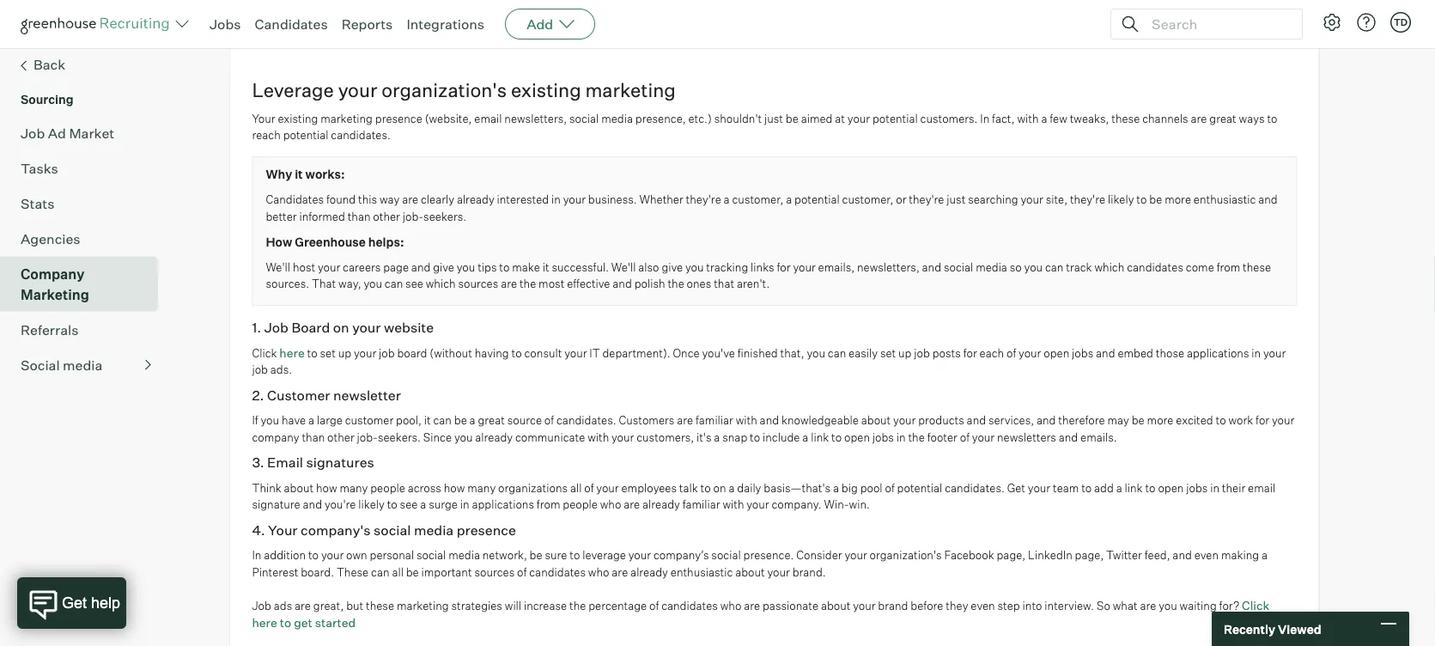 Task type: locate. For each thing, give the bounding box(es) containing it.
0 horizontal spatial organization's
[[382, 78, 507, 102]]

customer, up links
[[732, 193, 784, 206]]

few
[[1050, 111, 1068, 125]]

sources.
[[266, 277, 309, 291]]

see
[[406, 277, 423, 291], [400, 498, 418, 511]]

configure image
[[1322, 12, 1343, 33]]

and left the polish
[[613, 277, 632, 291]]

are inside the think about how many people across how many organizations all of your employees talk to on a daily basis—that's a big pool of potential candidates. get your team to add a link to open jobs in their email signature and you're likely to see a surge in applications from people who are already familiar with your company. win-win.
[[624, 498, 640, 511]]

recently viewed
[[1224, 621, 1322, 636]]

who inside in addition to your own personal social media network, be sure to leverage your company's social presence. consider your organization's facebook page, linkedin page, twitter feed, and even making a pinterest board. these can all be important sources of candidates who are already enthusiastic about your brand.
[[588, 565, 610, 579]]

0 horizontal spatial set
[[320, 346, 336, 360]]

board.
[[301, 565, 334, 579]]

from right come
[[1217, 260, 1241, 274]]

with
[[1018, 111, 1039, 125], [736, 413, 758, 427], [588, 430, 609, 444], [723, 498, 744, 511]]

about inside in addition to your own personal social media network, be sure to leverage your company's social presence. consider your organization's facebook page, linkedin page, twitter feed, and even making a pinterest board. these can all be important sources of candidates who are already enthusiastic about your brand.
[[736, 565, 765, 579]]

we'll up 'sources.'
[[266, 260, 290, 274]]

2 vertical spatial job
[[252, 599, 271, 613]]

1 vertical spatial click
[[1242, 598, 1270, 613]]

0 vertical spatial presence
[[375, 111, 423, 125]]

sure
[[545, 548, 567, 562]]

into
[[1023, 599, 1043, 613]]

1 vertical spatial jobs
[[873, 430, 894, 444]]

1 horizontal spatial email
[[1248, 481, 1276, 495]]

if you have a large customer pool, it can be a great source of candidates. customers are familiar with and knowledgeable about your products and services, and therefore may be more excited to work for your company than other job-seekers. since you already communicate with your customers, it's a snap to include a link to open jobs in the footer of your newsletters and emails.
[[252, 413, 1295, 444]]

for right links
[[777, 260, 791, 274]]

1 horizontal spatial for
[[964, 346, 977, 360]]

1 vertical spatial newsletters,
[[857, 260, 920, 274]]

for left each
[[964, 346, 977, 360]]

job for ad
[[21, 124, 45, 141]]

more inside candidates found this way are clearly already interested in your business. whether they're a customer, a potential customer, or they're just searching your site, they're likely to be more enthusiastic and better informed than other job-seekers.
[[1165, 193, 1192, 206]]

candidates down sure at the left of page
[[529, 565, 586, 579]]

team
[[1053, 481, 1079, 495]]

just right shouldn't
[[765, 111, 784, 125]]

jobs inside if you have a large customer pool, it can be a great source of candidates. customers are familiar with and knowledgeable about your products and services, and therefore may be more excited to work for your company than other job-seekers. since you already communicate with your customers, it's a snap to include a link to open jobs in the footer of your newsletters and emails.
[[873, 430, 894, 444]]

social up personal
[[374, 521, 411, 538]]

2 horizontal spatial candidates
[[1127, 260, 1184, 274]]

already right clearly at the left of the page
[[457, 193, 495, 206]]

here
[[280, 345, 305, 360], [252, 615, 277, 630]]

1 horizontal spatial page,
[[1075, 548, 1104, 562]]

click inside click here
[[252, 346, 277, 360]]

these inside "your existing marketing presence (website, email newsletters, social media presence, etc.) shouldn't just be aimed at your potential customers. in fact, with a few tweaks, these channels are great ways to reach potential candidates."
[[1112, 111, 1140, 125]]

open left "their"
[[1159, 481, 1184, 495]]

1 horizontal spatial presence
[[457, 521, 516, 538]]

page, left linkedin
[[997, 548, 1026, 562]]

job ad market link
[[21, 123, 151, 143]]

but
[[346, 599, 364, 613]]

may
[[1108, 413, 1130, 427]]

stats link
[[21, 193, 151, 214]]

see down page
[[406, 277, 423, 291]]

finished
[[738, 346, 778, 360]]

applications right those
[[1187, 346, 1250, 360]]

consider
[[797, 548, 842, 562]]

give
[[433, 260, 454, 274], [662, 260, 683, 274]]

job for ads
[[252, 599, 271, 613]]

seekers. inside candidates found this way are clearly already interested in your business. whether they're a customer, a potential customer, or they're just searching your site, they're likely to be more enthusiastic and better informed than other job-seekers.
[[424, 209, 467, 223]]

reports
[[342, 15, 393, 33]]

who
[[600, 498, 622, 511], [588, 565, 610, 579], [721, 599, 742, 613]]

1 vertical spatial even
[[971, 599, 996, 613]]

1 horizontal spatial these
[[1112, 111, 1140, 125]]

sources inside we'll host your careers page and give you tips to make it successful. we'll also give you tracking links for your emails, newsletters, and social media so you can track which candidates come from these sources. that way, you can see which sources are the most effective and polish the ones that aren't.
[[458, 277, 499, 291]]

see down the across
[[400, 498, 418, 511]]

job- inside candidates found this way are clearly already interested in your business. whether they're a customer, a potential customer, or they're just searching your site, they're likely to be more enthusiastic and better informed than other job-seekers.
[[403, 209, 424, 223]]

to inside click here to get started
[[280, 615, 291, 630]]

can inside if you have a large customer pool, it can be a great source of candidates. customers are familiar with and knowledgeable about your products and services, and therefore may be more excited to work for your company than other job-seekers. since you already communicate with your customers, it's a snap to include a link to open jobs in the footer of your newsletters and emails.
[[433, 413, 452, 427]]

about down the presence. on the bottom right
[[736, 565, 765, 579]]

candidates
[[1127, 260, 1184, 274], [529, 565, 586, 579], [662, 599, 718, 613]]

company marketing link
[[21, 263, 151, 305]]

0 horizontal spatial people
[[371, 481, 405, 495]]

all right organizations at bottom
[[570, 481, 582, 495]]

1 vertical spatial email
[[1248, 481, 1276, 495]]

greenhouse recruiting image
[[21, 14, 175, 34]]

candidates down company's on the left of the page
[[662, 599, 718, 613]]

open
[[1044, 346, 1070, 360], [845, 430, 870, 444], [1159, 481, 1184, 495]]

0 horizontal spatial just
[[765, 111, 784, 125]]

tasks link
[[21, 158, 151, 178]]

for
[[777, 260, 791, 274], [964, 346, 977, 360], [1256, 413, 1270, 427]]

1 horizontal spatial all
[[570, 481, 582, 495]]

board
[[292, 318, 330, 336]]

1 horizontal spatial newsletters,
[[857, 260, 920, 274]]

just inside "your existing marketing presence (website, email newsletters, social media presence, etc.) shouldn't just be aimed at your potential customers. in fact, with a few tweaks, these channels are great ways to reach potential candidates."
[[765, 111, 784, 125]]

and inside in addition to your own personal social media network, be sure to leverage your company's social presence. consider your organization's facebook page, linkedin page, twitter feed, and even making a pinterest board. these can all be important sources of candidates who are already enthusiastic about your brand.
[[1173, 548, 1192, 562]]

existing
[[511, 78, 581, 102], [278, 111, 318, 125]]

0 horizontal spatial up
[[338, 346, 351, 360]]

media
[[602, 111, 633, 125], [976, 260, 1008, 274], [63, 356, 103, 373], [414, 521, 454, 538], [449, 548, 480, 562]]

1 horizontal spatial open
[[1044, 346, 1070, 360]]

step
[[998, 599, 1020, 613]]

2 set from the left
[[881, 346, 896, 360]]

better
[[266, 209, 297, 223]]

1 horizontal spatial in
[[981, 111, 990, 125]]

0 vertical spatial familiar
[[696, 413, 734, 427]]

get
[[1008, 481, 1026, 495]]

of inside in addition to your own personal social media network, be sure to leverage your company's social presence. consider your organization's facebook page, linkedin page, twitter feed, and even making a pinterest board. these can all be important sources of candidates who are already enthusiastic about your brand.
[[517, 565, 527, 579]]

1 horizontal spatial set
[[881, 346, 896, 360]]

are right channels
[[1191, 111, 1208, 125]]

and left services,
[[967, 413, 986, 427]]

to left add
[[1082, 481, 1092, 495]]

media inside we'll host your careers page and give you tips to make it successful. we'll also give you tracking links for your emails, newsletters, and social media so you can track which candidates come from these sources. that way, you can see which sources are the most effective and polish the ones that aren't.
[[976, 260, 1008, 274]]

of up communicate
[[545, 413, 554, 427]]

on left daily
[[714, 481, 726, 495]]

add
[[1095, 481, 1114, 495]]

here inside click here to get started
[[252, 615, 277, 630]]

of right each
[[1007, 346, 1017, 360]]

1 horizontal spatial likely
[[1108, 193, 1135, 206]]

organization's up (website,
[[382, 78, 507, 102]]

applications inside the think about how many people across how many organizations all of your employees talk to on a daily basis—that's a big pool of potential candidates. get your team to add a link to open jobs in their email signature and you're likely to see a surge in applications from people who are already familiar with your company. win-win.
[[472, 498, 534, 511]]

presence up network,
[[457, 521, 516, 538]]

with inside "your existing marketing presence (website, email newsletters, social media presence, etc.) shouldn't just be aimed at your potential customers. in fact, with a few tweaks, these channels are great ways to reach potential candidates."
[[1018, 111, 1039, 125]]

1 vertical spatial sources
[[475, 565, 515, 579]]

1 vertical spatial organization's
[[870, 548, 942, 562]]

open right each
[[1044, 346, 1070, 360]]

0 vertical spatial other
[[373, 209, 400, 223]]

presence.
[[744, 548, 794, 562]]

job right 1.
[[264, 318, 289, 336]]

you inside 'to set up your job board (without having to consult your it department). once you've finished that, you can easily set up job posts for each of your open jobs and embed those applications in your job ads.'
[[807, 346, 826, 360]]

reports link
[[342, 15, 393, 33]]

surge
[[429, 498, 458, 511]]

0 horizontal spatial existing
[[278, 111, 318, 125]]

job left posts
[[914, 346, 930, 360]]

so
[[1097, 599, 1111, 613]]

to up board.
[[308, 548, 319, 562]]

customer, left or
[[843, 193, 894, 206]]

open inside 'to set up your job board (without having to consult your it department). once you've finished that, you can easily set up job posts for each of your open jobs and embed those applications in your job ads.'
[[1044, 346, 1070, 360]]

2 give from the left
[[662, 260, 683, 274]]

your
[[338, 78, 378, 102], [848, 111, 870, 125], [563, 193, 586, 206], [1021, 193, 1044, 206], [318, 260, 340, 274], [793, 260, 816, 274], [352, 318, 381, 336], [354, 346, 377, 360], [565, 346, 587, 360], [1019, 346, 1042, 360], [1264, 346, 1286, 360], [894, 413, 916, 427], [1272, 413, 1295, 427], [612, 430, 634, 444], [972, 430, 995, 444], [597, 481, 619, 495], [1028, 481, 1051, 495], [747, 498, 769, 511], [321, 548, 344, 562], [629, 548, 651, 562], [845, 548, 868, 562], [768, 565, 790, 579], [853, 599, 876, 613]]

a inside "your existing marketing presence (website, email newsletters, social media presence, etc.) shouldn't just be aimed at your potential customers. in fact, with a few tweaks, these channels are great ways to reach potential candidates."
[[1042, 111, 1048, 125]]

to down the knowledgeable
[[832, 430, 842, 444]]

page
[[383, 260, 409, 274]]

0 vertical spatial click
[[252, 346, 277, 360]]

0 vertical spatial email
[[475, 111, 502, 125]]

network,
[[483, 548, 527, 562]]

company
[[252, 430, 300, 444]]

1 vertical spatial presence
[[457, 521, 516, 538]]

think
[[252, 481, 282, 495]]

enthusiastic inside candidates found this way are clearly already interested in your business. whether they're a customer, a potential customer, or they're just searching your site, they're likely to be more enthusiastic and better informed than other job-seekers.
[[1194, 193, 1256, 206]]

1 many from the left
[[340, 481, 368, 495]]

see inside we'll host your careers page and give you tips to make it successful. we'll also give you tracking links for your emails, newsletters, and social media so you can track which candidates come from these sources. that way, you can see which sources are the most effective and polish the ones that aren't.
[[406, 277, 423, 291]]

are left passionate
[[744, 599, 761, 613]]

1 horizontal spatial organization's
[[870, 548, 942, 562]]

be right may
[[1132, 413, 1145, 427]]

your inside "your existing marketing presence (website, email newsletters, social media presence, etc.) shouldn't just be aimed at your potential customers. in fact, with a few tweaks, these channels are great ways to reach potential candidates."
[[848, 111, 870, 125]]

3. email signatures
[[252, 454, 374, 471]]

other inside if you have a large customer pool, it can be a great source of candidates. customers are familiar with and knowledgeable about your products and services, and therefore may be more excited to work for your company than other job-seekers. since you already communicate with your customers, it's a snap to include a link to open jobs in the footer of your newsletters and emails.
[[327, 430, 355, 444]]

1 vertical spatial familiar
[[683, 498, 720, 511]]

email inside the think about how many people across how many organizations all of your employees talk to on a daily basis—that's a big pool of potential candidates. get your team to add a link to open jobs in their email signature and you're likely to see a surge in applications from people who are already familiar with your company. win-win.
[[1248, 481, 1276, 495]]

newsletters, right emails,
[[857, 260, 920, 274]]

more left excited
[[1148, 413, 1174, 427]]

come
[[1186, 260, 1215, 274]]

from inside we'll host your careers page and give you tips to make it successful. we'll also give you tracking links for your emails, newsletters, and social media so you can track which candidates come from these sources. that way, you can see which sources are the most effective and polish the ones that aren't.
[[1217, 260, 1241, 274]]

in
[[552, 193, 561, 206], [1252, 346, 1261, 360], [897, 430, 906, 444], [1211, 481, 1220, 495], [460, 498, 470, 511]]

familiar down the talk on the left
[[683, 498, 720, 511]]

footer
[[928, 430, 958, 444]]

1 vertical spatial who
[[588, 565, 610, 579]]

and down ways
[[1259, 193, 1278, 206]]

1 vertical spatial marketing
[[321, 111, 373, 125]]

already down employees
[[643, 498, 680, 511]]

jobs inside 'to set up your job board (without having to consult your it department). once you've finished that, you can easily set up job posts for each of your open jobs and embed those applications in your job ads.'
[[1072, 346, 1094, 360]]

0 vertical spatial open
[[1044, 346, 1070, 360]]

1 horizontal spatial many
[[468, 481, 496, 495]]

2 horizontal spatial candidates.
[[945, 481, 1005, 495]]

for inside 'to set up your job board (without having to consult your it department). once you've finished that, you can easily set up job posts for each of your open jobs and embed those applications in your job ads.'
[[964, 346, 977, 360]]

1 vertical spatial for
[[964, 346, 977, 360]]

about inside the think about how many people across how many organizations all of your employees talk to on a daily basis—that's a big pool of potential candidates. get your team to add a link to open jobs in their email signature and you're likely to see a surge in applications from people who are already familiar with your company. win-win.
[[284, 481, 314, 495]]

organization's up brand at the right bottom
[[870, 548, 942, 562]]

are up customers,
[[677, 413, 693, 427]]

of right organizations at bottom
[[584, 481, 594, 495]]

1 vertical spatial candidates
[[529, 565, 586, 579]]

or
[[896, 193, 907, 206]]

channels
[[1143, 111, 1189, 125]]

already inside the think about how many people across how many organizations all of your employees talk to on a daily basis—that's a big pool of potential candidates. get your team to add a link to open jobs in their email signature and you're likely to see a surge in applications from people who are already familiar with your company. win-win.
[[643, 498, 680, 511]]

candidates up the better
[[266, 193, 324, 206]]

are inside "your existing marketing presence (website, email newsletters, social media presence, etc.) shouldn't just be aimed at your potential customers. in fact, with a few tweaks, these channels are great ways to reach potential candidates."
[[1191, 111, 1208, 125]]

of right footer
[[960, 430, 970, 444]]

consult
[[525, 346, 562, 360]]

existing down add popup button
[[511, 78, 581, 102]]

click here to get started link
[[252, 598, 1270, 630]]

1 horizontal spatial customer,
[[843, 193, 894, 206]]

snap
[[723, 430, 748, 444]]

1 horizontal spatial they're
[[909, 193, 945, 206]]

1 customer, from the left
[[732, 193, 784, 206]]

newsletters, inside "your existing marketing presence (website, email newsletters, social media presence, etc.) shouldn't just be aimed at your potential customers. in fact, with a few tweaks, these channels are great ways to reach potential candidates."
[[505, 111, 567, 125]]

in right surge
[[460, 498, 470, 511]]

already down company's on the left of the page
[[631, 565, 668, 579]]

successful.
[[552, 260, 609, 274]]

people
[[371, 481, 405, 495], [563, 498, 598, 511]]

social inside we'll host your careers page and give you tips to make it successful. we'll also give you tracking links for your emails, newsletters, and social media so you can track which candidates come from these sources. that way, you can see which sources are the most effective and polish the ones that aren't.
[[944, 260, 974, 274]]

to right snap
[[750, 430, 761, 444]]

it right why
[[295, 167, 303, 182]]

they're right whether
[[686, 193, 722, 206]]

are inside in addition to your own personal social media network, be sure to leverage your company's social presence. consider your organization's facebook page, linkedin page, twitter feed, and even making a pinterest board. these can all be important sources of candidates who are already enthusiastic about your brand.
[[612, 565, 628, 579]]

td
[[1394, 16, 1408, 28]]

0 horizontal spatial open
[[845, 430, 870, 444]]

customer,
[[732, 193, 784, 206], [843, 193, 894, 206]]

3 they're from the left
[[1071, 193, 1106, 206]]

email inside "your existing marketing presence (website, email newsletters, social media presence, etc.) shouldn't just be aimed at your potential customers. in fact, with a few tweaks, these channels are great ways to reach potential candidates."
[[475, 111, 502, 125]]

it right pool,
[[424, 413, 431, 427]]

employees
[[622, 481, 677, 495]]

to right sure at the left of page
[[570, 548, 580, 562]]

even inside in addition to your own personal social media network, be sure to leverage your company's social presence. consider your organization's facebook page, linkedin page, twitter feed, and even making a pinterest board. these can all be important sources of candidates who are already enthusiastic about your brand.
[[1195, 548, 1219, 562]]

0 vertical spatial all
[[570, 481, 582, 495]]

0 horizontal spatial email
[[475, 111, 502, 125]]

media left presence,
[[602, 111, 633, 125]]

your inside "your existing marketing presence (website, email newsletters, social media presence, etc.) shouldn't just be aimed at your potential customers. in fact, with a few tweaks, these channels are great ways to reach potential candidates."
[[252, 111, 275, 125]]

likely up 4. your company's social media presence
[[358, 498, 385, 511]]

0 horizontal spatial we'll
[[266, 260, 290, 274]]

just inside candidates found this way are clearly already interested in your business. whether they're a customer, a potential customer, or they're just searching your site, they're likely to be more enthusiastic and better informed than other job-seekers.
[[947, 193, 966, 206]]

email
[[267, 454, 303, 471]]

ads
[[274, 599, 292, 613]]

to right ways
[[1268, 111, 1278, 125]]

1 vertical spatial other
[[327, 430, 355, 444]]

click inside click here to get started
[[1242, 598, 1270, 613]]

0 horizontal spatial page,
[[997, 548, 1026, 562]]

marketing up presence,
[[585, 78, 676, 102]]

already inside in addition to your own personal social media network, be sure to leverage your company's social presence. consider your organization's facebook page, linkedin page, twitter feed, and even making a pinterest board. these can all be important sources of candidates who are already enthusiastic about your brand.
[[631, 565, 668, 579]]

candidates. inside if you have a large customer pool, it can be a great source of candidates. customers are familiar with and knowledgeable about your products and services, and therefore may be more excited to work for your company than other job-seekers. since you already communicate with your customers, it's a snap to include a link to open jobs in the footer of your newsletters and emails.
[[557, 413, 617, 427]]

candidates. left get on the right of page
[[945, 481, 1005, 495]]

click for click here
[[252, 346, 277, 360]]

1 vertical spatial your
[[268, 521, 298, 538]]

2. customer newsletter
[[252, 386, 401, 404]]

be left aimed
[[786, 111, 799, 125]]

board
[[397, 346, 427, 360]]

marketing down important
[[397, 599, 449, 613]]

can left easily in the right bottom of the page
[[828, 346, 847, 360]]

are inside we'll host your careers page and give you tips to make it successful. we'll also give you tracking links for your emails, newsletters, and social media so you can track which candidates come from these sources. that way, you can see which sources are the most effective and polish the ones that aren't.
[[501, 277, 517, 291]]

a left few
[[1042, 111, 1048, 125]]

sources down 'tips'
[[458, 277, 499, 291]]

how up surge
[[444, 481, 465, 495]]

0 vertical spatial here
[[280, 345, 305, 360]]

a down "your existing marketing presence (website, email newsletters, social media presence, etc.) shouldn't just be aimed at your potential customers. in fact, with a few tweaks, these channels are great ways to reach potential candidates."
[[786, 193, 792, 206]]

1 vertical spatial people
[[563, 498, 598, 511]]

these inside we'll host your careers page and give you tips to make it successful. we'll also give you tracking links for your emails, newsletters, and social media so you can track which candidates come from these sources. that way, you can see which sources are the most effective and polish the ones that aren't.
[[1243, 260, 1272, 274]]

be inside candidates found this way are clearly already interested in your business. whether they're a customer, a potential customer, or they're just searching your site, they're likely to be more enthusiastic and better informed than other job-seekers.
[[1150, 193, 1163, 206]]

0 horizontal spatial applications
[[472, 498, 534, 511]]

across
[[408, 481, 442, 495]]

1 horizontal spatial job-
[[403, 209, 424, 223]]

1 vertical spatial just
[[947, 193, 966, 206]]

0 vertical spatial which
[[1095, 260, 1125, 274]]

page, left twitter on the bottom of page
[[1075, 548, 1104, 562]]

job- inside if you have a large customer pool, it can be a great source of candidates. customers are familiar with and knowledgeable about your products and services, and therefore may be more excited to work for your company than other job-seekers. since you already communicate with your customers, it's a snap to include a link to open jobs in the footer of your newsletters and emails.
[[357, 430, 378, 444]]

a right making
[[1262, 548, 1268, 562]]

and left so
[[922, 260, 942, 274]]

even right "they"
[[971, 599, 996, 613]]

be inside "your existing marketing presence (website, email newsletters, social media presence, etc.) shouldn't just be aimed at your potential customers. in fact, with a few tweaks, these channels are great ways to reach potential candidates."
[[786, 111, 799, 125]]

than
[[348, 209, 371, 223], [302, 430, 325, 444]]

seekers.
[[424, 209, 467, 223], [378, 430, 421, 444]]

open inside if you have a large customer pool, it can be a great source of candidates. customers are familiar with and knowledgeable about your products and services, and therefore may be more excited to work for your company than other job-seekers. since you already communicate with your customers, it's a snap to include a link to open jobs in the footer of your newsletters and emails.
[[845, 430, 870, 444]]

0 vertical spatial marketing
[[585, 78, 676, 102]]

you
[[457, 260, 475, 274], [686, 260, 704, 274], [1025, 260, 1043, 274], [364, 277, 382, 291], [807, 346, 826, 360], [261, 413, 279, 427], [454, 430, 473, 444], [1159, 599, 1178, 613]]

to right 'tips'
[[499, 260, 510, 274]]

marketing up works: at the left of the page
[[321, 111, 373, 125]]

candidates. inside "your existing marketing presence (website, email newsletters, social media presence, etc.) shouldn't just be aimed at your potential customers. in fact, with a few tweaks, these channels are great ways to reach potential candidates."
[[331, 128, 391, 142]]

pinterest
[[252, 565, 298, 579]]

0 horizontal spatial presence
[[375, 111, 423, 125]]

1 horizontal spatial candidates
[[662, 599, 718, 613]]

click up recently
[[1242, 598, 1270, 613]]

1 vertical spatial these
[[1243, 260, 1272, 274]]

1 vertical spatial applications
[[472, 498, 534, 511]]

and right feed,
[[1173, 548, 1192, 562]]

candidates inside candidates found this way are clearly already interested in your business. whether they're a customer, a potential customer, or they're just searching your site, they're likely to be more enthusiastic and better informed than other job-seekers.
[[266, 193, 324, 206]]

1 horizontal spatial just
[[947, 193, 966, 206]]

0 vertical spatial job-
[[403, 209, 424, 223]]

once
[[673, 346, 700, 360]]

2 horizontal spatial it
[[543, 260, 550, 274]]

company's
[[654, 548, 709, 562]]

2 horizontal spatial these
[[1243, 260, 1272, 274]]

great
[[1210, 111, 1237, 125], [478, 413, 505, 427]]

are inside if you have a large customer pool, it can be a great source of candidates. customers are familiar with and knowledgeable about your products and services, and therefore may be more excited to work for your company than other job-seekers. since you already communicate with your customers, it's a snap to include a link to open jobs in the footer of your newsletters and emails.
[[677, 413, 693, 427]]

0 horizontal spatial for
[[777, 260, 791, 274]]

1 vertical spatial in
[[252, 548, 262, 562]]

just
[[765, 111, 784, 125], [947, 193, 966, 206]]

these right come
[[1243, 260, 1272, 274]]

0 vertical spatial from
[[1217, 260, 1241, 274]]

2 vertical spatial these
[[366, 599, 394, 613]]

it inside if you have a large customer pool, it can be a great source of candidates. customers are familiar with and knowledgeable about your products and services, and therefore may be more excited to work for your company than other job-seekers. since you already communicate with your customers, it's a snap to include a link to open jobs in the footer of your newsletters and emails.
[[424, 413, 431, 427]]

1 horizontal spatial here
[[280, 345, 305, 360]]

0 vertical spatial for
[[777, 260, 791, 274]]

2 up from the left
[[899, 346, 912, 360]]

1 horizontal spatial click
[[1242, 598, 1270, 613]]

0 vertical spatial applications
[[1187, 346, 1250, 360]]

therefore
[[1059, 413, 1105, 427]]

1 horizontal spatial marketing
[[397, 599, 449, 613]]

social
[[570, 111, 599, 125], [944, 260, 974, 274], [374, 521, 411, 538], [417, 548, 446, 562], [712, 548, 741, 562]]

1 vertical spatial from
[[537, 498, 561, 511]]

presence,
[[636, 111, 686, 125]]

facebook
[[945, 548, 995, 562]]

job left ad
[[21, 124, 45, 141]]

0 vertical spatial who
[[600, 498, 622, 511]]

1 horizontal spatial other
[[373, 209, 400, 223]]

the inside if you have a large customer pool, it can be a great source of candidates. customers are familiar with and knowledgeable about your products and services, and therefore may be more excited to work for your company than other job-seekers. since you already communicate with your customers, it's a snap to include a link to open jobs in the footer of your newsletters and emails.
[[909, 430, 925, 444]]

in inside if you have a large customer pool, it can be a great source of candidates. customers are familiar with and knowledgeable about your products and services, and therefore may be more excited to work for your company than other job-seekers. since you already communicate with your customers, it's a snap to include a link to open jobs in the footer of your newsletters and emails.
[[897, 430, 906, 444]]

0 vertical spatial it
[[295, 167, 303, 182]]

0 horizontal spatial jobs
[[873, 430, 894, 444]]

add
[[527, 15, 553, 33]]

of down network,
[[517, 565, 527, 579]]

about
[[862, 413, 891, 427], [284, 481, 314, 495], [736, 565, 765, 579], [821, 599, 851, 613]]

see inside the think about how many people across how many organizations all of your employees talk to on a daily basis—that's a big pool of potential candidates. get your team to add a link to open jobs in their email signature and you're likely to see a surge in applications from people who are already familiar with your company. win-win.
[[400, 498, 418, 511]]

1 vertical spatial link
[[1125, 481, 1143, 495]]

0 horizontal spatial newsletters,
[[505, 111, 567, 125]]

to down channels
[[1137, 193, 1147, 206]]

0 vertical spatial sources
[[458, 277, 499, 291]]

here link
[[280, 345, 305, 360]]

to right the having
[[512, 346, 522, 360]]

this
[[358, 193, 377, 206]]

0 horizontal spatial click
[[252, 346, 277, 360]]

1 horizontal spatial we'll
[[612, 260, 636, 274]]

your
[[252, 111, 275, 125], [268, 521, 298, 538]]

other down large
[[327, 430, 355, 444]]

0 horizontal spatial job-
[[357, 430, 378, 444]]

candidates for candidates found this way are clearly already interested in your business. whether they're a customer, a potential customer, or they're just searching your site, they're likely to be more enthusiastic and better informed than other job-seekers.
[[266, 193, 324, 206]]

1 vertical spatial candidates
[[266, 193, 324, 206]]

likely
[[1108, 193, 1135, 206], [358, 498, 385, 511]]

1 horizontal spatial even
[[1195, 548, 1219, 562]]

if
[[252, 413, 258, 427]]

2 we'll from the left
[[612, 260, 636, 274]]

can inside 'to set up your job board (without having to consult your it department). once you've finished that, you can easily set up job posts for each of your open jobs and embed those applications in your job ads.'
[[828, 346, 847, 360]]

addition
[[264, 548, 306, 562]]

media inside "your existing marketing presence (website, email newsletters, social media presence, etc.) shouldn't just be aimed at your potential customers. in fact, with a few tweaks, these channels are great ways to reach potential candidates."
[[602, 111, 633, 125]]

1 horizontal spatial it
[[424, 413, 431, 427]]

we'll host your careers page and give you tips to make it successful. we'll also give you tracking links for your emails, newsletters, and social media so you can track which candidates come from these sources. that way, you can see which sources are the most effective and polish the ones that aren't.
[[266, 260, 1272, 291]]

1 vertical spatial open
[[845, 430, 870, 444]]

1 horizontal spatial enthusiastic
[[1194, 193, 1256, 206]]

media inside in addition to your own personal social media network, be sure to leverage your company's social presence. consider your organization's facebook page, linkedin page, twitter feed, and even making a pinterest board. these can all be important sources of candidates who are already enthusiastic about your brand.
[[449, 548, 480, 562]]

1 horizontal spatial jobs
[[1072, 346, 1094, 360]]

integrations link
[[407, 15, 485, 33]]

1 vertical spatial more
[[1148, 413, 1174, 427]]

candidates found this way are clearly already interested in your business. whether they're a customer, a potential customer, or they're just searching your site, they're likely to be more enthusiastic and better informed than other job-seekers.
[[266, 193, 1278, 223]]

open inside the think about how many people across how many organizations all of your employees talk to on a daily basis—that's a big pool of potential candidates. get your team to add a link to open jobs in their email signature and you're likely to see a surge in applications from people who are already familiar with your company. win-win.
[[1159, 481, 1184, 495]]

the left footer
[[909, 430, 925, 444]]

familiar inside if you have a large customer pool, it can be a great source of candidates. customers are familiar with and knowledgeable about your products and services, and therefore may be more excited to work for your company than other job-seekers. since you already communicate with your customers, it's a snap to include a link to open jobs in the footer of your newsletters and emails.
[[696, 413, 734, 427]]

newsletters, inside we'll host your careers page and give you tips to make it successful. we'll also give you tracking links for your emails, newsletters, and social media so you can track which candidates come from these sources. that way, you can see which sources are the most effective and polish the ones that aren't.
[[857, 260, 920, 274]]

2 horizontal spatial they're
[[1071, 193, 1106, 206]]

we'll left also
[[612, 260, 636, 274]]

which right track on the right
[[1095, 260, 1125, 274]]

1 horizontal spatial great
[[1210, 111, 1237, 125]]

can inside in addition to your own personal social media network, be sure to leverage your company's social presence. consider your organization's facebook page, linkedin page, twitter feed, and even making a pinterest board. these can all be important sources of candidates who are already enthusiastic about your brand.
[[371, 565, 390, 579]]

are down employees
[[624, 498, 640, 511]]

1 horizontal spatial how
[[444, 481, 465, 495]]

0 vertical spatial on
[[333, 318, 349, 336]]

1 horizontal spatial link
[[1125, 481, 1143, 495]]

1 how from the left
[[316, 481, 337, 495]]



Task type: vqa. For each thing, say whether or not it's contained in the screenshot.
new
no



Task type: describe. For each thing, give the bounding box(es) containing it.
referrals link
[[21, 319, 151, 340]]

signature
[[252, 498, 300, 511]]

you left 'tips'
[[457, 260, 475, 274]]

customers,
[[637, 430, 694, 444]]

a right it's
[[714, 430, 720, 444]]

your existing marketing presence (website, email newsletters, social media presence, etc.) shouldn't just be aimed at your potential customers. in fact, with a few tweaks, these channels are great ways to reach potential candidates.
[[252, 111, 1278, 142]]

organizations
[[498, 481, 568, 495]]

td button
[[1388, 9, 1415, 36]]

media down surge
[[414, 521, 454, 538]]

to right here link
[[307, 346, 318, 360]]

communicate
[[515, 430, 585, 444]]

company
[[21, 265, 85, 282]]

likely inside candidates found this way are clearly already interested in your business. whether they're a customer, a potential customer, or they're just searching your site, they're likely to be more enthusiastic and better informed than other job-seekers.
[[1108, 193, 1135, 206]]

are up get
[[295, 599, 311, 613]]

2 horizontal spatial job
[[914, 346, 930, 360]]

candidates inside in addition to your own personal social media network, be sure to leverage your company's social presence. consider your organization's facebook page, linkedin page, twitter feed, and even making a pinterest board. these can all be important sources of candidates who are already enthusiastic about your brand.
[[529, 565, 586, 579]]

for inside if you have a large customer pool, it can be a great source of candidates. customers are familiar with and knowledgeable about your products and services, and therefore may be more excited to work for your company than other job-seekers. since you already communicate with your customers, it's a snap to include a link to open jobs in the footer of your newsletters and emails.
[[1256, 413, 1270, 427]]

win.
[[849, 498, 870, 511]]

a right have
[[308, 413, 315, 427]]

having
[[475, 346, 509, 360]]

link inside if you have a large customer pool, it can be a great source of candidates. customers are familiar with and knowledgeable about your products and services, and therefore may be more excited to work for your company than other job-seekers. since you already communicate with your customers, it's a snap to include a link to open jobs in the footer of your newsletters and emails.
[[811, 430, 829, 444]]

than inside candidates found this way are clearly already interested in your business. whether they're a customer, a potential customer, or they're just searching your site, they're likely to be more enthusiastic and better informed than other job-seekers.
[[348, 209, 371, 223]]

to right add
[[1146, 481, 1156, 495]]

important
[[421, 565, 472, 579]]

potential left 'customers.'
[[873, 111, 918, 125]]

that
[[312, 277, 336, 291]]

be right pool,
[[454, 413, 467, 427]]

their
[[1222, 481, 1246, 495]]

are right 'what'
[[1141, 599, 1157, 613]]

and up the include
[[760, 413, 779, 427]]

likely inside the think about how many people across how many organizations all of your employees talk to on a daily basis—that's a big pool of potential candidates. get your team to add a link to open jobs in their email signature and you're likely to see a surge in applications from people who are already familiar with your company. win-win.
[[358, 498, 385, 511]]

1 vertical spatial which
[[426, 277, 456, 291]]

potential inside the think about how many people across how many organizations all of your employees talk to on a daily basis—that's a big pool of potential candidates. get your team to add a link to open jobs in their email signature and you're likely to see a surge in applications from people who are already familiar with your company. win-win.
[[897, 481, 943, 495]]

2 vertical spatial candidates
[[662, 599, 718, 613]]

found
[[326, 193, 356, 206]]

already inside if you have a large customer pool, it can be a great source of candidates. customers are familiar with and knowledgeable about your products and services, and therefore may be more excited to work for your company than other job-seekers. since you already communicate with your customers, it's a snap to include a link to open jobs in the footer of your newsletters and emails.
[[475, 430, 513, 444]]

feed,
[[1145, 548, 1171, 562]]

customers.
[[921, 111, 978, 125]]

2.
[[252, 386, 264, 404]]

are inside candidates found this way are clearly already interested in your business. whether they're a customer, a potential customer, or they're just searching your site, they're likely to be more enthusiastic and better informed than other job-seekers.
[[402, 193, 419, 206]]

applications inside 'to set up your job board (without having to consult your it department). once you've finished that, you can easily set up job posts for each of your open jobs and embed those applications in your job ads.'
[[1187, 346, 1250, 360]]

a down the across
[[420, 498, 426, 511]]

host
[[293, 260, 315, 274]]

2 horizontal spatial marketing
[[585, 78, 676, 102]]

of inside 'to set up your job board (without having to consult your it department). once you've finished that, you can easily set up job posts for each of your open jobs and embed those applications in your job ads.'
[[1007, 346, 1017, 360]]

2 customer, from the left
[[843, 193, 894, 206]]

strategies
[[451, 599, 503, 613]]

1 give from the left
[[433, 260, 454, 274]]

links
[[751, 260, 775, 274]]

get
[[294, 615, 313, 630]]

1 horizontal spatial which
[[1095, 260, 1125, 274]]

these
[[337, 565, 369, 579]]

a left "big" in the bottom of the page
[[833, 481, 839, 495]]

existing inside "your existing marketing presence (website, email newsletters, social media presence, etc.) shouldn't just be aimed at your potential customers. in fact, with a few tweaks, these channels are great ways to reach potential candidates."
[[278, 111, 318, 125]]

to up 4. your company's social media presence
[[387, 498, 398, 511]]

1 up from the left
[[338, 346, 351, 360]]

who inside the think about how many people across how many organizations all of your employees talk to on a daily basis—that's a big pool of potential candidates. get your team to add a link to open jobs in their email signature and you're likely to see a surge in applications from people who are already familiar with your company. win-win.
[[600, 498, 622, 511]]

social up important
[[417, 548, 446, 562]]

with up snap
[[736, 413, 758, 427]]

all inside the think about how many people across how many organizations all of your employees talk to on a daily basis—that's a big pool of potential candidates. get your team to add a link to open jobs in their email signature and you're likely to see a surge in applications from people who are already familiar with your company. win-win.
[[570, 481, 582, 495]]

back link
[[21, 54, 151, 76]]

0 horizontal spatial job
[[252, 363, 268, 376]]

1 page, from the left
[[997, 548, 1026, 562]]

click for click here to get started
[[1242, 598, 1270, 613]]

will
[[505, 599, 522, 613]]

why
[[266, 167, 292, 182]]

the right increase
[[570, 599, 586, 613]]

organization's inside in addition to your own personal social media network, be sure to leverage your company's social presence. consider your organization's facebook page, linkedin page, twitter feed, and even making a pinterest board. these can all be important sources of candidates who are already enthusiastic about your brand.
[[870, 548, 942, 562]]

a right whether
[[724, 193, 730, 206]]

0 vertical spatial people
[[371, 481, 405, 495]]

2 page, from the left
[[1075, 548, 1104, 562]]

2 how from the left
[[444, 481, 465, 495]]

2 many from the left
[[468, 481, 496, 495]]

other inside candidates found this way are clearly already interested in your business. whether they're a customer, a potential customer, or they're just searching your site, they're likely to be more enthusiastic and better informed than other job-seekers.
[[373, 209, 400, 223]]

for inside we'll host your careers page and give you tips to make it successful. we'll also give you tracking links for your emails, newsletters, and social media so you can track which candidates come from these sources. that way, you can see which sources are the most effective and polish the ones that aren't.
[[777, 260, 791, 274]]

the left ones on the top
[[668, 277, 685, 291]]

big
[[842, 481, 858, 495]]

seekers. inside if you have a large customer pool, it can be a great source of candidates. customers are familiar with and knowledgeable about your products and services, and therefore may be more excited to work for your company than other job-seekers. since you already communicate with your customers, it's a snap to include a link to open jobs in the footer of your newsletters and emails.
[[378, 430, 421, 444]]

click here
[[252, 345, 305, 360]]

of right percentage
[[650, 599, 659, 613]]

a right add
[[1117, 481, 1123, 495]]

1 we'll from the left
[[266, 260, 290, 274]]

be down personal
[[406, 565, 419, 579]]

started
[[315, 615, 356, 630]]

more inside if you have a large customer pool, it can be a great source of candidates. customers are familiar with and knowledgeable about your products and services, and therefore may be more excited to work for your company than other job-seekers. since you already communicate with your customers, it's a snap to include a link to open jobs in the footer of your newsletters and emails.
[[1148, 413, 1174, 427]]

about inside if you have a large customer pool, it can be a great source of candidates. customers are familiar with and knowledgeable about your products and services, and therefore may be more excited to work for your company than other job-seekers. since you already communicate with your customers, it's a snap to include a link to open jobs in the footer of your newsletters and emails.
[[862, 413, 891, 427]]

(website,
[[425, 111, 472, 125]]

2 vertical spatial who
[[721, 599, 742, 613]]

you up ones on the top
[[686, 260, 704, 274]]

0 vertical spatial existing
[[511, 78, 581, 102]]

in inside candidates found this way are clearly already interested in your business. whether they're a customer, a potential customer, or they're just searching your site, they're likely to be more enthusiastic and better informed than other job-seekers.
[[552, 193, 561, 206]]

with inside the think about how many people across how many organizations all of your employees talk to on a daily basis—that's a big pool of potential candidates. get your team to add a link to open jobs in their email signature and you're likely to see a surge in applications from people who are already familiar with your company. win-win.
[[723, 498, 744, 511]]

0 vertical spatial organization's
[[382, 78, 507, 102]]

it
[[590, 346, 600, 360]]

presence inside "your existing marketing presence (website, email newsletters, social media presence, etc.) shouldn't just be aimed at your potential customers. in fact, with a few tweaks, these channels are great ways to reach potential candidates."
[[375, 111, 423, 125]]

in inside "your existing marketing presence (website, email newsletters, social media presence, etc.) shouldn't just be aimed at your potential customers. in fact, with a few tweaks, these channels are great ways to reach potential candidates."
[[981, 111, 990, 125]]

on inside the think about how many people across how many organizations all of your employees talk to on a daily basis—that's a big pool of potential candidates. get your team to add a link to open jobs in their email signature and you're likely to see a surge in applications from people who are already familiar with your company. win-win.
[[714, 481, 726, 495]]

and inside the think about how many people across how many organizations all of your employees talk to on a daily basis—that's a big pool of potential candidates. get your team to add a link to open jobs in their email signature and you're likely to see a surge in applications from people who are already familiar with your company. win-win.
[[303, 498, 322, 511]]

1 set from the left
[[320, 346, 336, 360]]

in left "their"
[[1211, 481, 1220, 495]]

can left track on the right
[[1046, 260, 1064, 274]]

each
[[980, 346, 1005, 360]]

you've
[[702, 346, 735, 360]]

1. job board on your website
[[252, 318, 434, 336]]

with right communicate
[[588, 430, 609, 444]]

most
[[539, 277, 565, 291]]

customer
[[267, 386, 330, 404]]

informed
[[299, 209, 345, 223]]

great inside if you have a large customer pool, it can be a great source of candidates. customers are familiar with and knowledgeable about your products and services, and therefore may be more excited to work for your company than other job-seekers. since you already communicate with your customers, it's a snap to include a link to open jobs in the footer of your newsletters and emails.
[[478, 413, 505, 427]]

make
[[512, 260, 540, 274]]

enthusiastic inside in addition to your own personal social media network, be sure to leverage your company's social presence. consider your organization's facebook page, linkedin page, twitter feed, and even making a pinterest board. these can all be important sources of candidates who are already enthusiastic about your brand.
[[671, 565, 733, 579]]

potential up why it works:
[[283, 128, 329, 142]]

4. your company's social media presence
[[252, 521, 516, 538]]

0 horizontal spatial it
[[295, 167, 303, 182]]

tweaks,
[[1070, 111, 1110, 125]]

job ads are great, but these marketing strategies will increase the percentage of candidates who are passionate about your brand before they even step into interview. so what are you waiting for?
[[252, 599, 1242, 613]]

at
[[835, 111, 845, 125]]

easily
[[849, 346, 878, 360]]

and inside 'to set up your job board (without having to consult your it department). once you've finished that, you can easily set up job posts for each of your open jobs and embed those applications in your job ads.'
[[1096, 346, 1116, 360]]

3.
[[252, 454, 264, 471]]

newsletter
[[333, 386, 401, 404]]

Search text field
[[1148, 12, 1287, 37]]

to left work
[[1216, 413, 1227, 427]]

for?
[[1220, 599, 1240, 613]]

fact,
[[992, 111, 1015, 125]]

than inside if you have a large customer pool, it can be a great source of candidates. customers are familiar with and knowledgeable about your products and services, and therefore may be more excited to work for your company than other job-seekers. since you already communicate with your customers, it's a snap to include a link to open jobs in the footer of your newsletters and emails.
[[302, 430, 325, 444]]

job ad market
[[21, 124, 114, 141]]

before
[[911, 599, 944, 613]]

emails,
[[818, 260, 855, 274]]

leverage
[[252, 78, 334, 102]]

1 horizontal spatial job
[[379, 346, 395, 360]]

candidates inside we'll host your careers page and give you tips to make it successful. we'll also give you tracking links for your emails, newsletters, and social media so you can track which candidates come from these sources. that way, you can see which sources are the most effective and polish the ones that aren't.
[[1127, 260, 1184, 274]]

website
[[384, 318, 434, 336]]

here for click here
[[280, 345, 305, 360]]

here for click here to get started
[[252, 615, 277, 630]]

works:
[[305, 167, 345, 182]]

polish
[[635, 277, 665, 291]]

pool,
[[396, 413, 422, 427]]

it inside we'll host your careers page and give you tips to make it successful. we'll also give you tracking links for your emails, newsletters, and social media so you can track which candidates come from these sources. that way, you can see which sources are the most effective and polish the ones that aren't.
[[543, 260, 550, 274]]

and right page
[[411, 260, 431, 274]]

you left waiting
[[1159, 599, 1178, 613]]

newsletters
[[998, 430, 1057, 444]]

jobs link
[[210, 15, 241, 33]]

social inside "your existing marketing presence (website, email newsletters, social media presence, etc.) shouldn't just be aimed at your potential customers. in fact, with a few tweaks, these channels are great ways to reach potential candidates."
[[570, 111, 599, 125]]

link inside the think about how many people across how many organizations all of your employees talk to on a daily basis—that's a big pool of potential candidates. get your team to add a link to open jobs in their email signature and you're likely to see a surge in applications from people who are already familiar with your company. win-win.
[[1125, 481, 1143, 495]]

and down therefore
[[1059, 430, 1078, 444]]

1.
[[252, 318, 261, 336]]

customers
[[619, 413, 675, 427]]

pool
[[861, 481, 883, 495]]

you right since on the left bottom of page
[[454, 430, 473, 444]]

0 horizontal spatial these
[[366, 599, 394, 613]]

linkedin
[[1028, 548, 1073, 562]]

familiar inside the think about how many people across how many organizations all of your employees talk to on a daily basis—that's a big pool of potential candidates. get your team to add a link to open jobs in their email signature and you're likely to see a surge in applications from people who are already familiar with your company. win-win.
[[683, 498, 720, 511]]

own
[[346, 548, 367, 562]]

careers
[[343, 260, 381, 274]]

0 horizontal spatial even
[[971, 599, 996, 613]]

tips
[[478, 260, 497, 274]]

about down brand.
[[821, 599, 851, 613]]

media down referrals "link"
[[63, 356, 103, 373]]

to set up your job board (without having to consult your it department). once you've finished that, you can easily set up job posts for each of your open jobs and embed those applications in your job ads.
[[252, 346, 1286, 376]]

tracking
[[707, 260, 749, 274]]

of right pool
[[885, 481, 895, 495]]

back
[[34, 56, 65, 73]]

in inside 'to set up your job board (without having to consult your it department). once you've finished that, you can easily set up job posts for each of your open jobs and embed those applications in your job ads.'
[[1252, 346, 1261, 360]]

jobs inside the think about how many people across how many organizations all of your employees talk to on a daily basis—that's a big pool of potential candidates. get your team to add a link to open jobs in their email signature and you're likely to see a surge in applications from people who are already familiar with your company. win-win.
[[1187, 481, 1208, 495]]

you down careers
[[364, 277, 382, 291]]

excited
[[1176, 413, 1214, 427]]

percentage
[[589, 599, 647, 613]]

from inside the think about how many people across how many organizations all of your employees talk to on a daily basis—that's a big pool of potential candidates. get your team to add a link to open jobs in their email signature and you're likely to see a surge in applications from people who are already familiar with your company. win-win.
[[537, 498, 561, 511]]

emails.
[[1081, 430, 1117, 444]]

a left source
[[470, 413, 476, 427]]

1 vertical spatial job
[[264, 318, 289, 336]]

a inside in addition to your own personal social media network, be sure to leverage your company's social presence. consider your organization's facebook page, linkedin page, twitter feed, and even making a pinterest board. these can all be important sources of candidates who are already enthusiastic about your brand.
[[1262, 548, 1268, 562]]

have
[[282, 413, 306, 427]]

leverage
[[583, 548, 626, 562]]

and inside candidates found this way are clearly already interested in your business. whether they're a customer, a potential customer, or they're just searching your site, they're likely to be more enthusiastic and better informed than other job-seekers.
[[1259, 193, 1278, 206]]

to inside "your existing marketing presence (website, email newsletters, social media presence, etc.) shouldn't just be aimed at your potential customers. in fact, with a few tweaks, these channels are great ways to reach potential candidates."
[[1268, 111, 1278, 125]]

td button
[[1391, 12, 1412, 33]]

2 they're from the left
[[909, 193, 945, 206]]

sources inside in addition to your own personal social media network, be sure to leverage your company's social presence. consider your organization's facebook page, linkedin page, twitter feed, and even making a pinterest board. these can all be important sources of candidates who are already enthusiastic about your brand.
[[475, 565, 515, 579]]

to inside candidates found this way are clearly already interested in your business. whether they're a customer, a potential customer, or they're just searching your site, they're likely to be more enthusiastic and better informed than other job-seekers.
[[1137, 193, 1147, 206]]

business.
[[588, 193, 637, 206]]

viewed
[[1278, 621, 1322, 636]]

a left daily
[[729, 481, 735, 495]]

4.
[[252, 521, 265, 538]]

1 they're from the left
[[686, 193, 722, 206]]

think about how many people across how many organizations all of your employees talk to on a daily basis—that's a big pool of potential candidates. get your team to add a link to open jobs in their email signature and you're likely to see a surge in applications from people who are already familiar with your company. win-win.
[[252, 481, 1276, 511]]

great inside "your existing marketing presence (website, email newsletters, social media presence, etc.) shouldn't just be aimed at your potential customers. in fact, with a few tweaks, these channels are great ways to reach potential candidates."
[[1210, 111, 1237, 125]]

to right the talk on the left
[[701, 481, 711, 495]]

the down make
[[520, 277, 536, 291]]

a down the knowledgeable
[[803, 430, 809, 444]]

be left sure at the left of page
[[530, 548, 543, 562]]

already inside candidates found this way are clearly already interested in your business. whether they're a customer, a potential customer, or they're just searching your site, they're likely to be more enthusiastic and better informed than other job-seekers.
[[457, 193, 495, 206]]

site,
[[1046, 193, 1068, 206]]

win-
[[824, 498, 849, 511]]

you right so
[[1025, 260, 1043, 274]]

you right if
[[261, 413, 279, 427]]

how
[[266, 234, 292, 249]]

candidates for candidates
[[255, 15, 328, 33]]

social
[[21, 356, 60, 373]]

can down page
[[385, 277, 403, 291]]

social left the presence. on the bottom right
[[712, 548, 741, 562]]

in inside in addition to your own personal social media network, be sure to leverage your company's social presence. consider your organization's facebook page, linkedin page, twitter feed, and even making a pinterest board. these can all be important sources of candidates who are already enthusiastic about your brand.
[[252, 548, 262, 562]]

reach
[[252, 128, 281, 142]]

twitter
[[1107, 548, 1143, 562]]

marketing inside "your existing marketing presence (website, email newsletters, social media presence, etc.) shouldn't just be aimed at your potential customers. in fact, with a few tweaks, these channels are great ways to reach potential candidates."
[[321, 111, 373, 125]]

candidates. inside the think about how many people across how many organizations all of your employees talk to on a daily basis—that's a big pool of potential candidates. get your team to add a link to open jobs in their email signature and you're likely to see a surge in applications from people who are already familiar with your company. win-win.
[[945, 481, 1005, 495]]

all inside in addition to your own personal social media network, be sure to leverage your company's social presence. consider your organization's facebook page, linkedin page, twitter feed, and even making a pinterest board. these can all be important sources of candidates who are already enthusiastic about your brand.
[[392, 565, 404, 579]]

potential inside candidates found this way are clearly already interested in your business. whether they're a customer, a potential customer, or they're just searching your site, they're likely to be more enthusiastic and better informed than other job-seekers.
[[795, 193, 840, 206]]

basis—that's
[[764, 481, 831, 495]]

to inside we'll host your careers page and give you tips to make it successful. we'll also give you tracking links for your emails, newsletters, and social media so you can track which candidates come from these sources. that way, you can see which sources are the most effective and polish the ones that aren't.
[[499, 260, 510, 274]]

why it works:
[[266, 167, 345, 182]]

and up newsletters
[[1037, 413, 1056, 427]]

knowledgeable
[[782, 413, 859, 427]]



